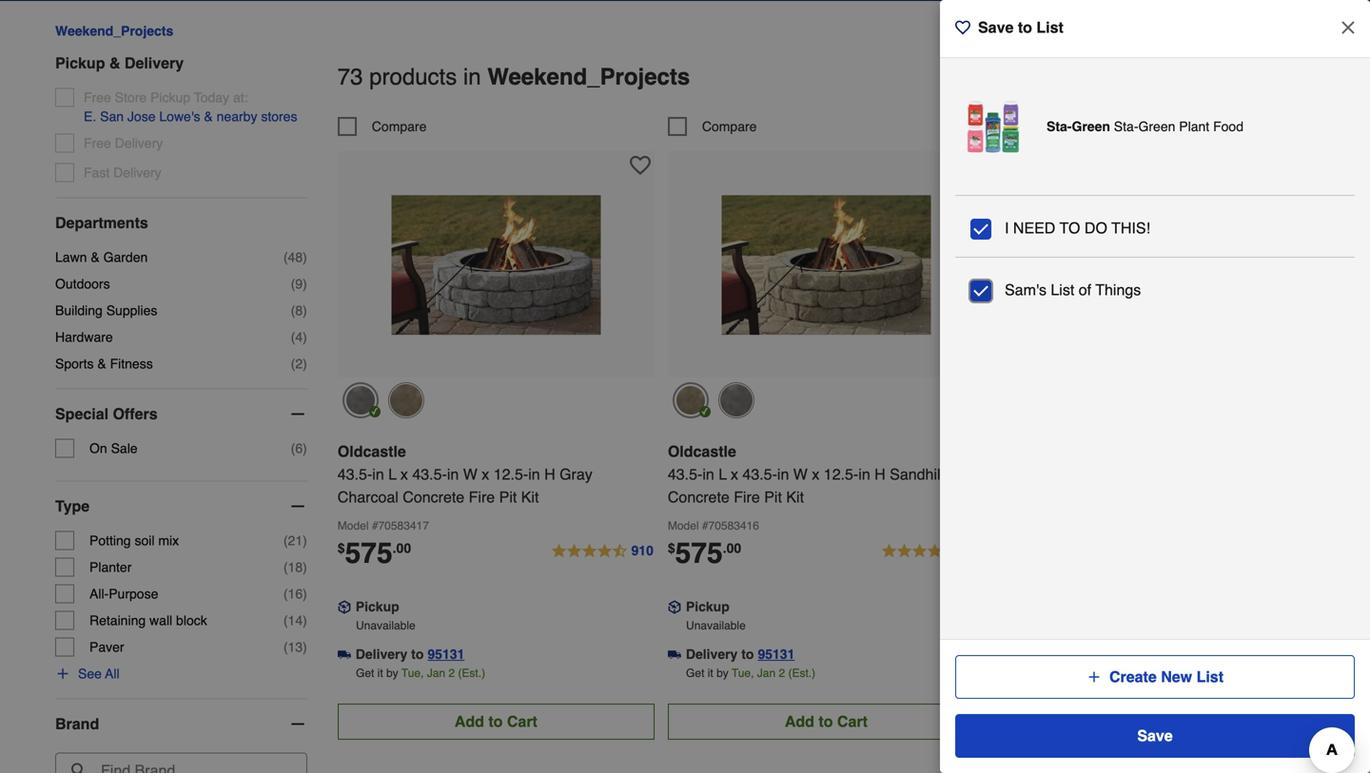 Task type: vqa. For each thing, say whether or not it's contained in the screenshot.


Task type: describe. For each thing, give the bounding box(es) containing it.
stores
[[261, 109, 297, 124]]

planter
[[89, 560, 132, 575]]

2 575 from the left
[[675, 537, 723, 570]]

all-
[[89, 586, 109, 602]]

special offers
[[55, 405, 158, 423]]

.00 for 4.5 stars "image" containing 910
[[393, 541, 411, 556]]

( for 21
[[283, 533, 288, 548]]

4.5 stars image containing 910
[[550, 541, 655, 563]]

9
[[295, 276, 303, 292]]

2 jan from the left
[[757, 667, 776, 681]]

to
[[1060, 219, 1080, 237]]

it for second truck filled icon from right
[[377, 667, 383, 681]]

sports
[[55, 356, 94, 371]]

brand
[[55, 715, 99, 733]]

w for fire
[[463, 466, 478, 484]]

.00 for 2nd 4.5 stars "image" from the left
[[723, 541, 741, 556]]

1 heart outline image from the left
[[630, 155, 651, 176]]

& inside button
[[204, 109, 213, 124]]

) for ( 21 )
[[303, 533, 307, 548]]

garden
[[103, 250, 148, 265]]

mix
[[158, 533, 179, 548]]

delivery to 95131 for 95131 "button" related to second truck filled icon from right
[[356, 647, 465, 662]]

of
[[1079, 281, 1092, 299]]

3 x from the left
[[731, 466, 738, 484]]

e. san jose lowe's & nearby stores button
[[84, 107, 297, 126]]

jose
[[127, 109, 156, 124]]

create
[[1110, 668, 1157, 686]]

sta-green sta-green plant food
[[1047, 119, 1244, 134]]

building
[[55, 303, 103, 318]]

food
[[1213, 119, 1244, 134]]

new
[[1161, 668, 1192, 686]]

lawn & garden
[[55, 250, 148, 265]]

1 575 from the left
[[345, 537, 393, 570]]

2 heart outline image from the left
[[960, 155, 981, 176]]

) for ( 16 )
[[303, 586, 307, 602]]

actual price $575.00 element for 4.5 stars "image" containing 910
[[338, 537, 411, 570]]

model # 70583416
[[668, 520, 759, 533]]

departments element
[[55, 213, 307, 233]]

1 43.5- from the left
[[338, 466, 372, 484]]

create new list button
[[955, 656, 1355, 699]]

san
[[100, 109, 124, 124]]

( for 14
[[283, 613, 288, 628]]

1 vertical spatial list
[[1051, 281, 1075, 299]]

collection
[[1141, 713, 1215, 731]]

create new list
[[1110, 668, 1224, 686]]

12.5- for pit
[[494, 466, 528, 484]]

( for 18
[[283, 560, 288, 575]]

heart outline image
[[955, 20, 971, 35]]

plus image
[[55, 666, 70, 682]]

) for ( 6 )
[[303, 441, 307, 456]]

pickup down the weekend_projects link
[[55, 54, 105, 72]]

( for 48
[[283, 250, 288, 265]]

e.
[[84, 109, 96, 124]]

2 sandhill image from the left
[[673, 383, 709, 419]]

fire inside "oldcastle 43.5-in l x 43.5-in w x 12.5-in h gray charcoal concrete fire pit kit"
[[469, 489, 495, 506]]

1 jan from the left
[[427, 667, 445, 681]]

add to cart for first add to cart button from right
[[785, 713, 868, 731]]

add to cart for 1st add to cart button from the left
[[455, 713, 538, 731]]

building supplies
[[55, 303, 157, 318]]

$ 575 .00 for actual price $575.00 element related to 4.5 stars "image" containing 910
[[338, 537, 411, 570]]

need
[[1013, 219, 1056, 237]]

gray charcoal image
[[718, 383, 754, 419]]

shop collection link
[[998, 704, 1315, 740]]

oldcastle for oldcastle 43.5-in l x 43.5-in w x 12.5-in h sandhill concrete fire pit kit
[[668, 443, 736, 461]]

kit inside "oldcastle 43.5-in l x 43.5-in w x 12.5-in h gray charcoal concrete fire pit kit"
[[521, 489, 539, 506]]

all-purpose
[[89, 586, 158, 602]]

list for save to list
[[1037, 19, 1064, 36]]

2 for second truck filled icon from right
[[449, 667, 455, 681]]

free store pickup today at:
[[84, 90, 248, 105]]

73 products in weekend_projects
[[338, 64, 690, 90]]

) for ( 18 )
[[303, 560, 307, 575]]

1 x from the left
[[401, 466, 408, 484]]

plus image
[[1087, 670, 1102, 685]]

offers
[[113, 405, 158, 423]]

95131 button for first truck filled icon from the right
[[758, 645, 795, 664]]

close image
[[1339, 18, 1358, 37]]

all
[[105, 666, 120, 682]]

1 tue, from the left
[[401, 667, 424, 681]]

products
[[369, 64, 457, 90]]

12.5- for kit
[[824, 466, 859, 484]]

minus image for special offers
[[288, 405, 307, 424]]

potting
[[89, 533, 131, 548]]

) for ( 48 )
[[303, 250, 307, 265]]

( for 6
[[291, 441, 295, 456]]

store
[[115, 90, 147, 105]]

block
[[176, 613, 207, 628]]

sta green image
[[963, 96, 1024, 157]]

1 truck filled image from the left
[[338, 648, 351, 662]]

sam's list of things
[[1005, 281, 1141, 299]]

save button
[[955, 715, 1355, 758]]

(est.) for second truck filled icon from right
[[458, 667, 485, 681]]

16
[[288, 586, 303, 602]]

gray
[[560, 466, 593, 484]]

) for ( 9 )
[[303, 276, 307, 292]]

) for ( 2 )
[[303, 356, 307, 371]]

nearby
[[217, 109, 257, 124]]

special
[[55, 405, 109, 423]]

13
[[288, 640, 303, 655]]

( for 13
[[283, 640, 288, 655]]

pit inside "oldcastle 43.5-in l x 43.5-in w x 12.5-in h gray charcoal concrete fire pit kit"
[[499, 489, 517, 506]]

this!
[[1112, 219, 1150, 237]]

get it by tue, jan 2 (est.) for first truck filled icon from the right
[[686, 667, 816, 681]]

6
[[295, 441, 303, 456]]

gr_3939 element
[[998, 117, 1087, 136]]

) for ( 4 )
[[303, 330, 307, 345]]

# for concrete
[[702, 520, 709, 533]]

73
[[338, 64, 363, 90]]

hardware
[[55, 330, 113, 345]]

) for ( 13 )
[[303, 640, 307, 655]]

on
[[89, 441, 107, 456]]

special offers button
[[55, 390, 307, 439]]

l for charcoal
[[388, 466, 397, 484]]

( 18 )
[[283, 560, 307, 575]]

weekend_projects link
[[55, 23, 173, 38]]

70583416
[[709, 520, 759, 533]]

18
[[288, 560, 303, 575]]

supplies
[[106, 303, 157, 318]]

( 48 )
[[283, 250, 307, 265]]

kit inside oldcastle 43.5-in l x 43.5-in w x 12.5-in h sandhill concrete fire pit kit
[[786, 489, 804, 506]]

& for delivery
[[109, 54, 120, 72]]

( 9 )
[[291, 276, 307, 292]]

minus image for brand
[[288, 715, 307, 734]]

5013605579 element
[[338, 117, 427, 136]]

oldcastle 43.5-in l x 43.5-in w x 12.5-in h sandhill concrete fire pit kit
[[668, 443, 944, 506]]

sandhill
[[890, 466, 944, 484]]

2 x from the left
[[482, 466, 489, 484]]

save to list
[[978, 19, 1064, 36]]

purpose
[[109, 586, 158, 602]]

& for garden
[[91, 250, 100, 265]]

4 43.5- from the left
[[743, 466, 777, 484]]

potting soil mix
[[89, 533, 179, 548]]

2 4.5 stars image from the left
[[881, 541, 985, 563]]

do
[[1085, 219, 1108, 237]]

brand button
[[55, 700, 307, 749]]

list for create new list
[[1197, 668, 1224, 686]]

0 horizontal spatial 2
[[295, 356, 303, 371]]

free delivery
[[84, 135, 163, 151]]

pickup & delivery
[[55, 54, 184, 72]]

fast
[[84, 165, 110, 180]]

see all
[[78, 666, 120, 682]]

fire inside oldcastle 43.5-in l x 43.5-in w x 12.5-in h sandhill concrete fire pit kit
[[734, 489, 760, 506]]

pickup down model # 70583416 at the bottom of page
[[686, 600, 730, 615]]



Task type: locate. For each thing, give the bounding box(es) containing it.
4.5 stars image down gray
[[550, 541, 655, 563]]

green
[[1072, 119, 1110, 134], [1139, 119, 1176, 134]]

0 vertical spatial weekend_projects
[[55, 23, 173, 38]]

on sale
[[89, 441, 138, 456]]

( 13 )
[[283, 640, 307, 655]]

0 horizontal spatial 12.5-
[[494, 466, 528, 484]]

0 horizontal spatial compare
[[372, 119, 427, 134]]

1 vertical spatial minus image
[[288, 497, 307, 516]]

oldcastle down gray charcoal image
[[668, 443, 736, 461]]

1 12.5- from the left
[[494, 466, 528, 484]]

( 14 )
[[283, 613, 307, 628]]

0 horizontal spatial save
[[978, 19, 1014, 36]]

outdoors
[[55, 276, 110, 292]]

# for charcoal
[[372, 520, 378, 533]]

pit inside oldcastle 43.5-in l x 43.5-in w x 12.5-in h sandhill concrete fire pit kit
[[764, 489, 782, 506]]

free for free delivery
[[84, 135, 111, 151]]

sandhill image
[[388, 383, 424, 419], [673, 383, 709, 419]]

1 horizontal spatial pit
[[764, 489, 782, 506]]

0 horizontal spatial 95131 button
[[428, 645, 465, 664]]

2 w from the left
[[793, 466, 808, 484]]

$ 575 .00
[[338, 537, 411, 570], [668, 537, 741, 570]]

actual price $575.00 element for 2nd 4.5 stars "image" from the left
[[668, 537, 741, 570]]

1 horizontal spatial oldcastle
[[668, 443, 736, 461]]

add for first add to cart button from right
[[785, 713, 814, 731]]

retaining
[[89, 613, 146, 628]]

minus image inside the brand button
[[288, 715, 307, 734]]

0 horizontal spatial model
[[338, 520, 369, 533]]

concrete up 70583417
[[403, 489, 465, 506]]

910
[[631, 543, 654, 559]]

l inside "oldcastle 43.5-in l x 43.5-in w x 12.5-in h gray charcoal concrete fire pit kit"
[[388, 466, 397, 484]]

0 horizontal spatial get it by tue, jan 2 (est.)
[[356, 667, 485, 681]]

( 2 )
[[291, 356, 307, 371]]

at:
[[233, 90, 248, 105]]

2 # from the left
[[702, 520, 709, 533]]

1 kit from the left
[[521, 489, 539, 506]]

1 unavailable from the left
[[356, 620, 416, 633]]

save
[[978, 19, 1014, 36], [1137, 727, 1173, 745]]

model for concrete
[[668, 520, 699, 533]]

& for fitness
[[97, 356, 106, 371]]

0 horizontal spatial get
[[356, 667, 374, 681]]

it for first truck filled icon from the right
[[708, 667, 713, 681]]

sta- right sta green image
[[1047, 119, 1072, 134]]

1 horizontal spatial (est.)
[[788, 667, 816, 681]]

5 ) from the top
[[303, 356, 307, 371]]

in
[[463, 64, 481, 90], [372, 466, 384, 484], [447, 466, 459, 484], [528, 466, 540, 484], [703, 466, 714, 484], [777, 466, 789, 484], [859, 466, 870, 484]]

$ 575 .00 for 2nd 4.5 stars "image" from the left's actual price $575.00 element
[[668, 537, 741, 570]]

95131 for second truck filled icon from right
[[428, 647, 465, 662]]

2 truck filled image from the left
[[668, 648, 681, 662]]

save for save
[[1137, 727, 1173, 745]]

0 horizontal spatial by
[[386, 667, 398, 681]]

1 horizontal spatial model
[[668, 520, 699, 533]]

0 horizontal spatial actual price $575.00 element
[[338, 537, 411, 570]]

43.5- up model # 70583416 at the bottom of page
[[668, 466, 703, 484]]

( for 8
[[291, 303, 295, 318]]

0 vertical spatial list
[[1037, 19, 1064, 36]]

1 horizontal spatial save
[[1137, 727, 1173, 745]]

2 delivery to 95131 from the left
[[686, 647, 795, 662]]

) up ( 9 )
[[303, 250, 307, 265]]

0 horizontal spatial add to cart
[[455, 713, 538, 731]]

free down "e."
[[84, 135, 111, 151]]

l inside oldcastle 43.5-in l x 43.5-in w x 12.5-in h sandhill concrete fire pit kit
[[719, 466, 727, 484]]

add for 1st add to cart button from the left
[[455, 713, 484, 731]]

( for 16
[[283, 586, 288, 602]]

0 horizontal spatial .00
[[393, 541, 411, 556]]

pickup image down model # 70583416 at the bottom of page
[[668, 601, 681, 614]]

1 h from the left
[[544, 466, 555, 484]]

2 $ 575 .00 from the left
[[668, 537, 741, 570]]

1 by from the left
[[386, 667, 398, 681]]

1 it from the left
[[377, 667, 383, 681]]

95131
[[428, 647, 465, 662], [758, 647, 795, 662]]

list inside button
[[1197, 668, 1224, 686]]

weekend_projects
[[55, 23, 173, 38], [487, 64, 690, 90]]

12.5- inside "oldcastle 43.5-in l x 43.5-in w x 12.5-in h gray charcoal concrete fire pit kit"
[[494, 466, 528, 484]]

concrete up model # 70583416 at the bottom of page
[[668, 489, 730, 506]]

1 fire from the left
[[469, 489, 495, 506]]

l for concrete
[[719, 466, 727, 484]]

2 add from the left
[[785, 713, 814, 731]]

0 horizontal spatial sandhill image
[[388, 383, 424, 419]]

2 free from the top
[[84, 135, 111, 151]]

0 horizontal spatial h
[[544, 466, 555, 484]]

lawn
[[55, 250, 87, 265]]

1 horizontal spatial delivery to 95131
[[686, 647, 795, 662]]

1 vertical spatial free
[[84, 135, 111, 151]]

7 ) from the top
[[303, 533, 307, 548]]

1 horizontal spatial l
[[719, 466, 727, 484]]

1 horizontal spatial kit
[[786, 489, 804, 506]]

1 horizontal spatial 4.5 stars image
[[881, 541, 985, 563]]

1 l from the left
[[388, 466, 397, 484]]

charcoal
[[338, 489, 399, 506]]

truck filled image
[[338, 648, 351, 662], [668, 648, 681, 662]]

to
[[1018, 19, 1032, 36], [411, 647, 424, 662], [741, 647, 754, 662], [488, 713, 503, 731], [819, 713, 833, 731]]

w inside oldcastle 43.5-in l x 43.5-in w x 12.5-in h sandhill concrete fire pit kit
[[793, 466, 808, 484]]

1 vertical spatial weekend_projects
[[487, 64, 690, 90]]

1 delivery to 95131 from the left
[[356, 647, 465, 662]]

lowe's
[[159, 109, 200, 124]]

0 horizontal spatial delivery to 95131
[[356, 647, 465, 662]]

1 horizontal spatial 12.5-
[[824, 466, 859, 484]]

$ for 2nd 4.5 stars "image" from the left's actual price $575.00 element
[[668, 541, 675, 556]]

0 horizontal spatial (est.)
[[458, 667, 485, 681]]

x
[[401, 466, 408, 484], [482, 466, 489, 484], [731, 466, 738, 484], [812, 466, 820, 484]]

actual price $575.00 element down model # 70583416 at the bottom of page
[[668, 537, 741, 570]]

2 .00 from the left
[[723, 541, 741, 556]]

575 down model # 70583417
[[345, 537, 393, 570]]

1 minus image from the top
[[288, 405, 307, 424]]

) down ( 8 )
[[303, 330, 307, 345]]

5013605577 element
[[668, 117, 757, 136]]

compare inside 5013605577 element
[[702, 119, 757, 134]]

.00 down 70583417
[[393, 541, 411, 556]]

70583417
[[378, 520, 429, 533]]

add to cart button
[[338, 704, 655, 740], [668, 704, 985, 740]]

things
[[1096, 281, 1141, 299]]

paver
[[89, 640, 124, 655]]

3 minus image from the top
[[288, 715, 307, 734]]

21
[[288, 533, 303, 548]]

0 horizontal spatial fire
[[469, 489, 495, 506]]

2 l from the left
[[719, 466, 727, 484]]

2 95131 button from the left
[[758, 645, 795, 664]]

w inside "oldcastle 43.5-in l x 43.5-in w x 12.5-in h gray charcoal concrete fire pit kit"
[[463, 466, 478, 484]]

( for 2
[[291, 356, 295, 371]]

0 horizontal spatial jan
[[427, 667, 445, 681]]

1 horizontal spatial 2
[[449, 667, 455, 681]]

oldcastle 43.5-in l x 43.5-in w x 12.5-in h gray charcoal concrete fire pit kit
[[338, 443, 593, 506]]

1 add to cart button from the left
[[338, 704, 655, 740]]

( for 9
[[291, 276, 295, 292]]

list left of
[[1051, 281, 1075, 299]]

4.5 stars image down sandhill at the right
[[881, 541, 985, 563]]

) for ( 14 )
[[303, 613, 307, 628]]

1 horizontal spatial add to cart
[[785, 713, 868, 731]]

95131 button for second truck filled icon from right
[[428, 645, 465, 664]]

4 x from the left
[[812, 466, 820, 484]]

2 model from the left
[[668, 520, 699, 533]]

$ right ( 21 ) on the bottom left
[[338, 541, 345, 556]]

compare inside 5013605579 element
[[372, 119, 427, 134]]

1 horizontal spatial green
[[1139, 119, 1176, 134]]

0 horizontal spatial unavailable
[[356, 620, 416, 633]]

0 horizontal spatial $
[[338, 541, 345, 556]]

) down ( 2 )
[[303, 441, 307, 456]]

1 horizontal spatial sta-
[[1114, 119, 1139, 134]]

0 horizontal spatial 95131
[[428, 647, 465, 662]]

2 get from the left
[[686, 667, 705, 681]]

(est.) for first truck filled icon from the right
[[788, 667, 816, 681]]

2 green from the left
[[1139, 119, 1176, 134]]

pickup down model # 70583417
[[356, 600, 399, 615]]

9 ) from the top
[[303, 586, 307, 602]]

) up ( 18 )
[[303, 533, 307, 548]]

get for first truck filled icon from the right
[[686, 667, 705, 681]]

3 ) from the top
[[303, 303, 307, 318]]

0 horizontal spatial oldcastle
[[338, 443, 406, 461]]

0 horizontal spatial l
[[388, 466, 397, 484]]

( for 4
[[291, 330, 295, 345]]

2
[[295, 356, 303, 371], [449, 667, 455, 681], [779, 667, 785, 681]]

1 pit from the left
[[499, 489, 517, 506]]

2 tue, from the left
[[732, 667, 754, 681]]

1 sta- from the left
[[1047, 119, 1072, 134]]

2 (est.) from the left
[[788, 667, 816, 681]]

delivery to 95131 for 95131 "button" associated with first truck filled icon from the right
[[686, 647, 795, 662]]

i need to do this!
[[1005, 219, 1150, 237]]

save right shop
[[1137, 727, 1173, 745]]

1 .00 from the left
[[393, 541, 411, 556]]

1 horizontal spatial concrete
[[668, 489, 730, 506]]

2 add to cart from the left
[[785, 713, 868, 731]]

0 horizontal spatial 4.5 stars image
[[550, 541, 655, 563]]

soil
[[135, 533, 155, 548]]

concrete inside "oldcastle 43.5-in l x 43.5-in w x 12.5-in h gray charcoal concrete fire pit kit"
[[403, 489, 465, 506]]

1 model from the left
[[338, 520, 369, 533]]

1 sandhill image from the left
[[388, 383, 424, 419]]

1 horizontal spatial actual price $575.00 element
[[668, 537, 741, 570]]

1 actual price $575.00 element from the left
[[338, 537, 411, 570]]

1 concrete from the left
[[403, 489, 465, 506]]

sta- left plant
[[1114, 119, 1139, 134]]

1 95131 button from the left
[[428, 645, 465, 664]]

2 horizontal spatial 2
[[779, 667, 785, 681]]

list right new
[[1197, 668, 1224, 686]]

) for ( 8 )
[[303, 303, 307, 318]]

0 horizontal spatial kit
[[521, 489, 539, 506]]

1 horizontal spatial get
[[686, 667, 705, 681]]

0 horizontal spatial 575
[[345, 537, 393, 570]]

free up "e."
[[84, 90, 111, 105]]

concrete inside oldcastle 43.5-in l x 43.5-in w x 12.5-in h sandhill concrete fire pit kit
[[668, 489, 730, 506]]

0 horizontal spatial pickup image
[[338, 601, 351, 614]]

575 down model # 70583416 at the bottom of page
[[675, 537, 723, 570]]

1 horizontal spatial heart outline image
[[960, 155, 981, 176]]

list right heart outline icon
[[1037, 19, 1064, 36]]

& down today
[[204, 109, 213, 124]]

get for second truck filled icon from right
[[356, 667, 374, 681]]

0 horizontal spatial weekend_projects
[[55, 23, 173, 38]]

1 w from the left
[[463, 466, 478, 484]]

h inside "oldcastle 43.5-in l x 43.5-in w x 12.5-in h gray charcoal concrete fire pit kit"
[[544, 466, 555, 484]]

8 ) from the top
[[303, 560, 307, 575]]

1 add from the left
[[455, 713, 484, 731]]

minus image up 21
[[288, 497, 307, 516]]

1 add to cart from the left
[[455, 713, 538, 731]]

2 compare from the left
[[702, 119, 757, 134]]

1 green from the left
[[1072, 119, 1110, 134]]

0 horizontal spatial sta-
[[1047, 119, 1072, 134]]

2 12.5- from the left
[[824, 466, 859, 484]]

( 6 )
[[291, 441, 307, 456]]

minus image inside special offers button
[[288, 405, 307, 424]]

4
[[295, 330, 303, 345]]

compare for "gr_3939" element
[[1032, 119, 1087, 134]]

4.5 stars image
[[550, 541, 655, 563], [881, 541, 985, 563]]

0 horizontal spatial truck filled image
[[338, 648, 351, 662]]

1 get from the left
[[356, 667, 374, 681]]

12.5- left gray
[[494, 466, 528, 484]]

1 horizontal spatial it
[[708, 667, 713, 681]]

43.5-
[[338, 466, 372, 484], [412, 466, 447, 484], [668, 466, 703, 484], [743, 466, 777, 484]]

1 ) from the top
[[303, 250, 307, 265]]

1 horizontal spatial add to cart button
[[668, 704, 985, 740]]

) up ( 4 )
[[303, 303, 307, 318]]

10 ) from the top
[[303, 613, 307, 628]]

43.5- up 70583417
[[412, 466, 447, 484]]

2 sta- from the left
[[1114, 119, 1139, 134]]

h for gray
[[544, 466, 555, 484]]

1 horizontal spatial w
[[793, 466, 808, 484]]

1 horizontal spatial $ 575 .00
[[668, 537, 741, 570]]

model down charcoal
[[338, 520, 369, 533]]

0 vertical spatial free
[[84, 90, 111, 105]]

minus image down ( 13 )
[[288, 715, 307, 734]]

jan
[[427, 667, 445, 681], [757, 667, 776, 681]]

48
[[288, 250, 303, 265]]

wall
[[149, 613, 172, 628]]

2 get it by tue, jan 2 (est.) from the left
[[686, 667, 816, 681]]

2 oldcastle from the left
[[668, 443, 736, 461]]

0 horizontal spatial add to cart button
[[338, 704, 655, 740]]

1 (est.) from the left
[[458, 667, 485, 681]]

14
[[288, 613, 303, 628]]

pickup up lowe's
[[150, 90, 190, 105]]

add
[[455, 713, 484, 731], [785, 713, 814, 731]]

h inside oldcastle 43.5-in l x 43.5-in w x 12.5-in h sandhill concrete fire pit kit
[[875, 466, 886, 484]]

minus image up 6
[[288, 405, 307, 424]]

2 for first truck filled icon from the right
[[779, 667, 785, 681]]

delivery
[[125, 54, 184, 72], [115, 135, 163, 151], [113, 165, 161, 180], [356, 647, 408, 662], [686, 647, 738, 662]]

12.5- inside oldcastle 43.5-in l x 43.5-in w x 12.5-in h sandhill concrete fire pit kit
[[824, 466, 859, 484]]

) down '14'
[[303, 640, 307, 655]]

1 horizontal spatial $
[[668, 541, 675, 556]]

compare inside "gr_3939" element
[[1032, 119, 1087, 134]]

95131 for first truck filled icon from the right
[[758, 647, 795, 662]]

1 horizontal spatial #
[[702, 520, 709, 533]]

2 vertical spatial list
[[1197, 668, 1224, 686]]

0 horizontal spatial concrete
[[403, 489, 465, 506]]

1 free from the top
[[84, 90, 111, 105]]

(est.)
[[458, 667, 485, 681], [788, 667, 816, 681]]

see all button
[[55, 665, 120, 684]]

12.5- left sandhill at the right
[[824, 466, 859, 484]]

1 get it by tue, jan 2 (est.) from the left
[[356, 667, 485, 681]]

heart outline image
[[630, 155, 651, 176], [960, 155, 981, 176]]

& right 'lawn'
[[91, 250, 100, 265]]

save for save to list
[[978, 19, 1014, 36]]

43.5- up charcoal
[[338, 466, 372, 484]]

) up 8
[[303, 276, 307, 292]]

compare for 5013605579 element
[[372, 119, 427, 134]]

sta-
[[1047, 119, 1072, 134], [1114, 119, 1139, 134]]

#
[[372, 520, 378, 533], [702, 520, 709, 533]]

w for pit
[[793, 466, 808, 484]]

1 horizontal spatial fire
[[734, 489, 760, 506]]

None search field
[[488, 0, 1007, 3]]

compare for 5013605577 element
[[702, 119, 757, 134]]

model # 70583417
[[338, 520, 429, 533]]

0 horizontal spatial cart
[[507, 713, 538, 731]]

2 minus image from the top
[[288, 497, 307, 516]]

oldcastle for oldcastle 43.5-in l x 43.5-in w x 12.5-in h gray charcoal concrete fire pit kit
[[338, 443, 406, 461]]

2 cart from the left
[[837, 713, 868, 731]]

$ 575 .00 down model # 70583416 at the bottom of page
[[668, 537, 741, 570]]

shop
[[1099, 713, 1137, 731]]

1 horizontal spatial add
[[785, 713, 814, 731]]

save inside button
[[1137, 727, 1173, 745]]

) down ( 16 )
[[303, 613, 307, 628]]

) down ( 18 )
[[303, 586, 307, 602]]

1 horizontal spatial get it by tue, jan 2 (est.)
[[686, 667, 816, 681]]

0 horizontal spatial tue,
[[401, 667, 424, 681]]

1 $ from the left
[[338, 541, 345, 556]]

gray charcoal image
[[342, 383, 379, 419]]

2 ) from the top
[[303, 276, 307, 292]]

1 4.5 stars image from the left
[[550, 541, 655, 563]]

( 16 )
[[283, 586, 307, 602]]

1 vertical spatial save
[[1137, 727, 1173, 745]]

get it by tue, jan 2 (est.)
[[356, 667, 485, 681], [686, 667, 816, 681]]

2 by from the left
[[717, 667, 729, 681]]

today
[[194, 90, 229, 105]]

2 it from the left
[[708, 667, 713, 681]]

3 43.5- from the left
[[668, 466, 703, 484]]

2 43.5- from the left
[[412, 466, 447, 484]]

$ right "910"
[[668, 541, 675, 556]]

2 unavailable from the left
[[686, 620, 746, 633]]

type
[[55, 498, 90, 515]]

1 horizontal spatial jan
[[757, 667, 776, 681]]

0 horizontal spatial green
[[1072, 119, 1110, 134]]

0 horizontal spatial $ 575 .00
[[338, 537, 411, 570]]

2 concrete from the left
[[668, 489, 730, 506]]

3 compare from the left
[[1032, 119, 1087, 134]]

0 horizontal spatial heart outline image
[[630, 155, 651, 176]]

) up ( 16 )
[[303, 560, 307, 575]]

1 cart from the left
[[507, 713, 538, 731]]

i
[[1005, 219, 1009, 237]]

) down 4
[[303, 356, 307, 371]]

6 ) from the top
[[303, 441, 307, 456]]

0 horizontal spatial add
[[455, 713, 484, 731]]

sam's
[[1005, 281, 1047, 299]]

0 horizontal spatial pit
[[499, 489, 517, 506]]

1 pickup image from the left
[[338, 601, 351, 614]]

departments
[[55, 214, 148, 232]]

pickup image for second truck filled icon from right
[[338, 601, 351, 614]]

1 horizontal spatial truck filled image
[[668, 648, 681, 662]]

pickup
[[55, 54, 105, 72], [150, 90, 190, 105], [356, 600, 399, 615], [686, 600, 730, 615]]

sports & fitness
[[55, 356, 153, 371]]

2 add to cart button from the left
[[668, 704, 985, 740]]

minus image inside type 'button'
[[288, 497, 307, 516]]

pickup image for first truck filled icon from the right
[[668, 601, 681, 614]]

2 fire from the left
[[734, 489, 760, 506]]

2 95131 from the left
[[758, 647, 795, 662]]

retaining wall block
[[89, 613, 207, 628]]

1 compare from the left
[[372, 119, 427, 134]]

1 horizontal spatial by
[[717, 667, 729, 681]]

2 pickup image from the left
[[668, 601, 681, 614]]

oldcastle inside oldcastle 43.5-in l x 43.5-in w x 12.5-in h sandhill concrete fire pit kit
[[668, 443, 736, 461]]

43.5- up the 70583416
[[743, 466, 777, 484]]

minus image
[[288, 405, 307, 424], [288, 497, 307, 516], [288, 715, 307, 734]]

1 horizontal spatial tue,
[[732, 667, 754, 681]]

0 horizontal spatial it
[[377, 667, 383, 681]]

pickup image right 16 at the bottom of page
[[338, 601, 351, 614]]

& down the weekend_projects link
[[109, 54, 120, 72]]

1 horizontal spatial weekend_projects
[[487, 64, 690, 90]]

h left gray
[[544, 466, 555, 484]]

0 horizontal spatial w
[[463, 466, 478, 484]]

by
[[386, 667, 398, 681], [717, 667, 729, 681]]

( 8 )
[[291, 303, 307, 318]]

save right heart outline icon
[[978, 19, 1014, 36]]

1 horizontal spatial unavailable
[[686, 620, 746, 633]]

( 21 )
[[283, 533, 307, 548]]

e. san jose lowe's & nearby stores
[[84, 109, 297, 124]]

0 vertical spatial minus image
[[288, 405, 307, 424]]

2 actual price $575.00 element from the left
[[668, 537, 741, 570]]

910 button
[[550, 541, 655, 563]]

1 horizontal spatial 95131 button
[[758, 645, 795, 664]]

$ 575 .00 down model # 70583417
[[338, 537, 411, 570]]

oldcastle up charcoal
[[338, 443, 406, 461]]

actual price $575.00 element
[[338, 537, 411, 570], [668, 537, 741, 570]]

model left the 70583416
[[668, 520, 699, 533]]

1 horizontal spatial h
[[875, 466, 886, 484]]

2 $ from the left
[[668, 541, 675, 556]]

1 horizontal spatial cart
[[837, 713, 868, 731]]

4 ) from the top
[[303, 330, 307, 345]]

1 horizontal spatial 575
[[675, 537, 723, 570]]

2 vertical spatial minus image
[[288, 715, 307, 734]]

h left sandhill at the right
[[875, 466, 886, 484]]

2 pit from the left
[[764, 489, 782, 506]]

pickup image
[[338, 601, 351, 614], [668, 601, 681, 614]]

sandhill image right gray charcoal icon
[[388, 383, 424, 419]]

get it by tue, jan 2 (est.) for second truck filled icon from right
[[356, 667, 485, 681]]

fire
[[469, 489, 495, 506], [734, 489, 760, 506]]

1 horizontal spatial compare
[[702, 119, 757, 134]]

1 horizontal spatial pickup image
[[668, 601, 681, 614]]

1 horizontal spatial .00
[[723, 541, 741, 556]]

minus image for type
[[288, 497, 307, 516]]

1 95131 from the left
[[428, 647, 465, 662]]

& right sports at the top of the page
[[97, 356, 106, 371]]

free for free store pickup today at:
[[84, 90, 111, 105]]

1 horizontal spatial 95131
[[758, 647, 795, 662]]

unavailable
[[356, 620, 416, 633], [686, 620, 746, 633]]

h for sandhill
[[875, 466, 886, 484]]

2 horizontal spatial compare
[[1032, 119, 1087, 134]]

2 h from the left
[[875, 466, 886, 484]]

.00 down the 70583416
[[723, 541, 741, 556]]

model for charcoal
[[338, 520, 369, 533]]

sandhill image left gray charcoal image
[[673, 383, 709, 419]]

get
[[356, 667, 374, 681], [686, 667, 705, 681]]

sale
[[111, 441, 138, 456]]

1 # from the left
[[372, 520, 378, 533]]

free
[[84, 90, 111, 105], [84, 135, 111, 151]]

8
[[295, 303, 303, 318]]

$ for actual price $575.00 element related to 4.5 stars "image" containing 910
[[338, 541, 345, 556]]

1 $ 575 .00 from the left
[[338, 537, 411, 570]]

1 horizontal spatial sandhill image
[[673, 383, 709, 419]]

cart
[[507, 713, 538, 731], [837, 713, 868, 731]]

actual price $575.00 element down model # 70583417
[[338, 537, 411, 570]]

1 oldcastle from the left
[[338, 443, 406, 461]]

l up charcoal
[[388, 466, 397, 484]]

l up model # 70583416 at the bottom of page
[[719, 466, 727, 484]]

11 ) from the top
[[303, 640, 307, 655]]

0 vertical spatial save
[[978, 19, 1014, 36]]

0 horizontal spatial #
[[372, 520, 378, 533]]

oldcastle inside "oldcastle 43.5-in l x 43.5-in w x 12.5-in h gray charcoal concrete fire pit kit"
[[338, 443, 406, 461]]

fitness
[[110, 356, 153, 371]]

concrete
[[403, 489, 465, 506], [668, 489, 730, 506]]



